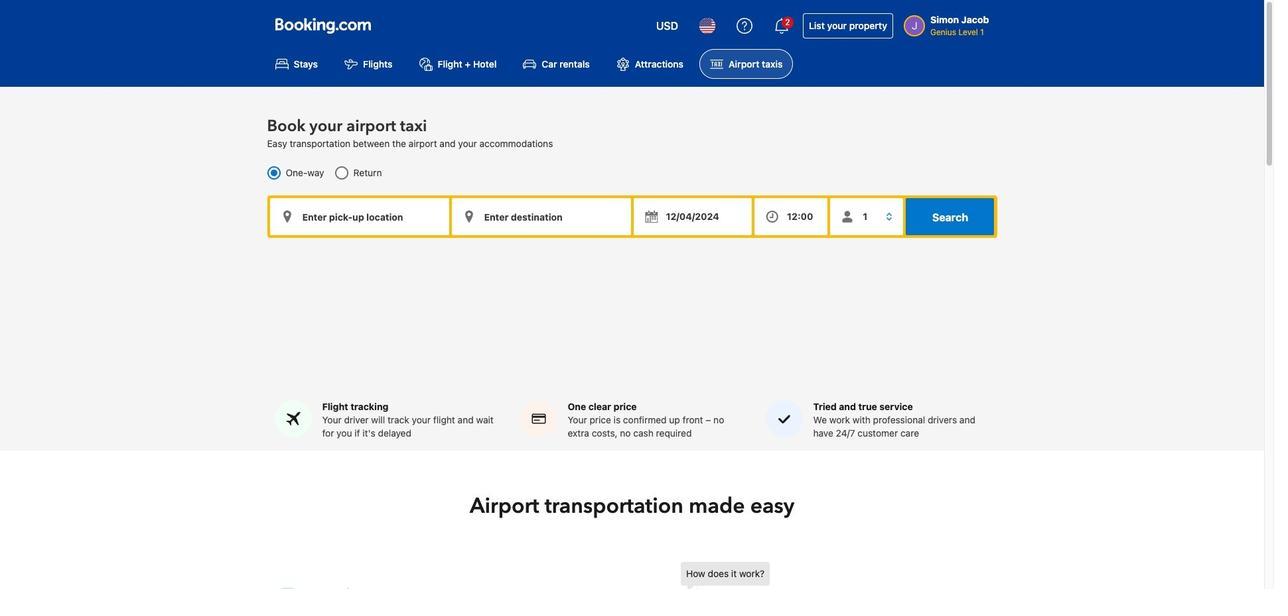 Task type: vqa. For each thing, say whether or not it's contained in the screenshot.
the rightmost Booking Airport Taxi image
yes



Task type: locate. For each thing, give the bounding box(es) containing it.
booking airport taxi image
[[681, 563, 960, 590], [264, 589, 311, 590]]

0 horizontal spatial booking airport taxi image
[[264, 589, 311, 590]]

Enter destination text field
[[452, 199, 631, 236]]



Task type: describe. For each thing, give the bounding box(es) containing it.
1 horizontal spatial booking airport taxi image
[[681, 563, 960, 590]]

booking.com online hotel reservations image
[[275, 18, 371, 34]]

Enter pick-up location text field
[[270, 199, 449, 236]]



